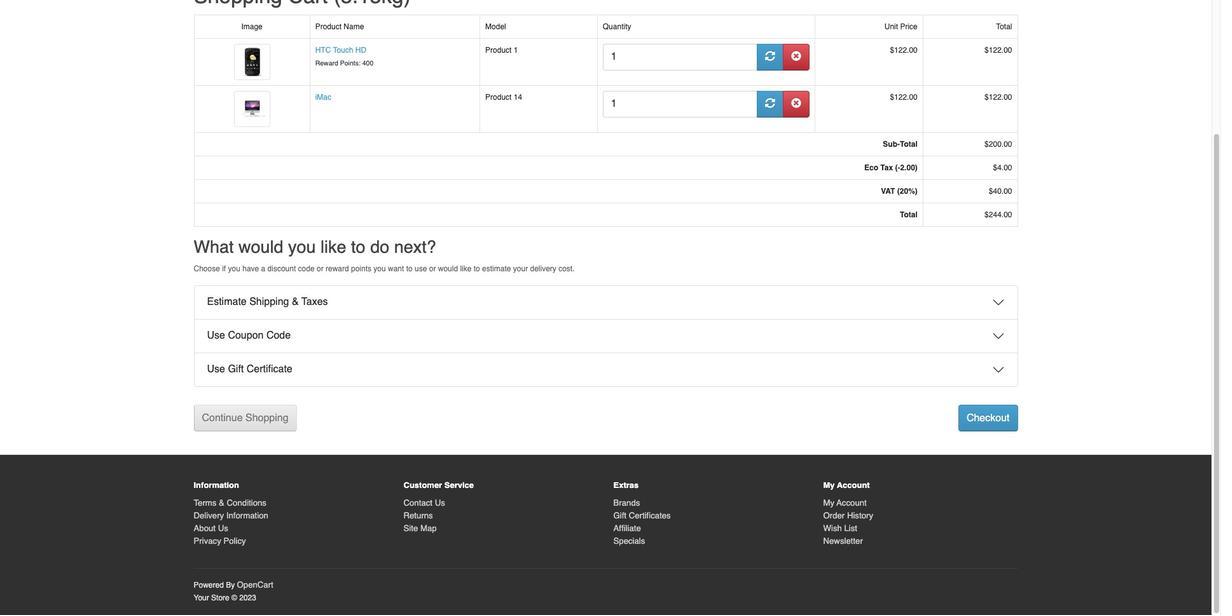 Task type: vqa. For each thing, say whether or not it's contained in the screenshot.
Shopping Cart
no



Task type: describe. For each thing, give the bounding box(es) containing it.
htc touch hd image
[[234, 44, 270, 80]]

use gift certificate button
[[194, 354, 1018, 387]]

(20%)
[[898, 187, 918, 196]]

$40.00
[[989, 187, 1013, 196]]

wish
[[824, 524, 842, 534]]

about us link
[[194, 524, 228, 534]]

code
[[298, 265, 315, 274]]

& inside terms & conditions delivery information about us privacy policy
[[219, 499, 225, 508]]

update image for 14
[[765, 98, 776, 108]]

2 or from the left
[[429, 265, 436, 274]]

0 horizontal spatial would
[[239, 237, 284, 257]]

choose if you have a discount code or reward points you want to use or would like to estimate your delivery cost.
[[194, 265, 575, 274]]

us inside contact us returns site map
[[435, 499, 445, 508]]

1 horizontal spatial to
[[406, 265, 413, 274]]

remove image for 1
[[791, 51, 802, 61]]

newsletter
[[824, 537, 863, 546]]

customer service
[[404, 481, 474, 491]]

store
[[211, 594, 230, 603]]

sub-total
[[883, 140, 918, 149]]

use coupon code button
[[194, 320, 1018, 353]]

newsletter link
[[824, 537, 863, 546]]

site
[[404, 524, 418, 534]]

terms & conditions delivery information about us privacy policy
[[194, 499, 268, 546]]

©
[[232, 594, 237, 603]]

order history link
[[824, 511, 874, 521]]

htc
[[315, 46, 331, 54]]

14
[[514, 93, 522, 102]]

eco
[[865, 163, 879, 172]]

0 horizontal spatial to
[[351, 237, 366, 257]]

unit
[[885, 22, 898, 31]]

opencart link
[[237, 581, 273, 590]]

continue shopping
[[202, 413, 289, 424]]

extras
[[614, 481, 639, 491]]

1 vertical spatial total
[[900, 140, 918, 149]]

my account link
[[824, 499, 867, 508]]

htc touch hd link
[[315, 46, 367, 54]]

reward
[[315, 59, 338, 67]]

account for my account
[[837, 481, 870, 491]]

a
[[261, 265, 265, 274]]

model
[[486, 22, 506, 31]]

sub-
[[883, 140, 900, 149]]

by
[[226, 581, 235, 590]]

400
[[363, 59, 374, 67]]

name
[[344, 22, 364, 31]]

contact us link
[[404, 499, 445, 508]]

use gift certificate
[[207, 364, 293, 376]]

brands gift certificates affiliate specials
[[614, 499, 671, 546]]

map
[[421, 524, 437, 534]]

gift certificates link
[[614, 511, 671, 521]]

us inside terms & conditions delivery information about us privacy policy
[[218, 524, 228, 534]]

checkout link
[[959, 405, 1018, 432]]

2 vertical spatial total
[[900, 210, 918, 219]]

want
[[388, 265, 404, 274]]

you for have
[[228, 265, 240, 274]]

privacy policy link
[[194, 537, 246, 546]]

service
[[445, 481, 474, 491]]

continue shopping link
[[194, 405, 297, 432]]

imac link
[[315, 93, 331, 102]]

(-
[[895, 163, 901, 172]]

continue
[[202, 413, 243, 424]]

1 or from the left
[[317, 265, 324, 274]]

terms
[[194, 499, 217, 508]]

terms & conditions link
[[194, 499, 267, 508]]

1 horizontal spatial like
[[460, 265, 472, 274]]

remove image for 14
[[791, 98, 802, 108]]

powered
[[194, 581, 224, 590]]

$244.00
[[985, 210, 1013, 219]]

update image for 1
[[765, 51, 776, 61]]

opencart
[[237, 581, 273, 590]]

imac
[[315, 93, 331, 102]]

policy
[[224, 537, 246, 546]]

information inside terms & conditions delivery information about us privacy policy
[[226, 511, 268, 521]]

delivery information link
[[194, 511, 268, 521]]

$4.00
[[993, 163, 1013, 172]]

returns
[[404, 511, 433, 521]]

points
[[351, 265, 372, 274]]

brands link
[[614, 499, 640, 508]]

1
[[514, 46, 518, 54]]

brands
[[614, 499, 640, 508]]

conditions
[[227, 499, 267, 508]]

history
[[847, 511, 874, 521]]

my account order history wish list newsletter
[[824, 499, 874, 546]]



Task type: locate. For each thing, give the bounding box(es) containing it.
0 horizontal spatial &
[[219, 499, 225, 508]]

1 vertical spatial use
[[207, 364, 225, 376]]

price
[[901, 22, 918, 31]]

vat
[[881, 187, 895, 196]]

1 horizontal spatial us
[[435, 499, 445, 508]]

affiliate
[[614, 524, 641, 534]]

1 horizontal spatial would
[[438, 265, 458, 274]]

0 horizontal spatial like
[[321, 237, 347, 257]]

2 horizontal spatial to
[[474, 265, 480, 274]]

1 vertical spatial product
[[486, 46, 512, 54]]

discount
[[268, 265, 296, 274]]

you right if at the left
[[228, 265, 240, 274]]

1 vertical spatial remove image
[[791, 98, 802, 108]]

product 14
[[486, 93, 522, 102]]

&
[[292, 297, 299, 308], [219, 499, 225, 508]]

None text field
[[603, 44, 758, 70]]

product for product 14
[[486, 93, 512, 102]]

gift
[[228, 364, 244, 376], [614, 511, 627, 521]]

checkout
[[967, 413, 1010, 424]]

tax
[[881, 163, 893, 172]]

specials link
[[614, 537, 645, 546]]

1 vertical spatial information
[[226, 511, 268, 521]]

account for my account order history wish list newsletter
[[837, 499, 867, 508]]

product 1
[[486, 46, 518, 54]]

estimate shipping & taxes button
[[194, 286, 1018, 319]]

you left want
[[374, 265, 386, 274]]

1 vertical spatial like
[[460, 265, 472, 274]]

0 vertical spatial like
[[321, 237, 347, 257]]

0 vertical spatial would
[[239, 237, 284, 257]]

0 horizontal spatial gift
[[228, 364, 244, 376]]

0 vertical spatial total
[[996, 22, 1013, 31]]

certificate
[[247, 364, 293, 376]]

gift inside brands gift certificates affiliate specials
[[614, 511, 627, 521]]

2023
[[239, 594, 256, 603]]

specials
[[614, 537, 645, 546]]

1 vertical spatial &
[[219, 499, 225, 508]]

use left coupon
[[207, 330, 225, 342]]

1 vertical spatial account
[[837, 499, 867, 508]]

unit price
[[885, 22, 918, 31]]

have
[[243, 265, 259, 274]]

your
[[194, 594, 209, 603]]

1 update image from the top
[[765, 51, 776, 61]]

information down conditions
[[226, 511, 268, 521]]

to left estimate
[[474, 265, 480, 274]]

information up terms
[[194, 481, 239, 491]]

0 horizontal spatial you
[[228, 265, 240, 274]]

0 vertical spatial my
[[824, 481, 835, 491]]

1 vertical spatial would
[[438, 265, 458, 274]]

shopping
[[246, 413, 289, 424]]

1 horizontal spatial you
[[288, 237, 316, 257]]

& left taxes
[[292, 297, 299, 308]]

& inside button
[[292, 297, 299, 308]]

use
[[415, 265, 427, 274]]

would up the "a"
[[239, 237, 284, 257]]

or
[[317, 265, 324, 274], [429, 265, 436, 274]]

us
[[435, 499, 445, 508], [218, 524, 228, 534]]

my for my account order history wish list newsletter
[[824, 499, 835, 508]]

affiliate link
[[614, 524, 641, 534]]

product
[[315, 22, 342, 31], [486, 46, 512, 54], [486, 93, 512, 102]]

code
[[267, 330, 291, 342]]

us down customer service
[[435, 499, 445, 508]]

1 horizontal spatial &
[[292, 297, 299, 308]]

0 vertical spatial &
[[292, 297, 299, 308]]

points:
[[340, 59, 361, 67]]

estimate shipping & taxes
[[207, 297, 328, 308]]

0 vertical spatial account
[[837, 481, 870, 491]]

0 horizontal spatial or
[[317, 265, 324, 274]]

next?
[[394, 237, 436, 257]]

like up reward
[[321, 237, 347, 257]]

product left '14' at the left of the page
[[486, 93, 512, 102]]

1 use from the top
[[207, 330, 225, 342]]

account up order history link
[[837, 499, 867, 508]]

1 vertical spatial gift
[[614, 511, 627, 521]]

gift left certificate
[[228, 364, 244, 376]]

0 vertical spatial gift
[[228, 364, 244, 376]]

or right "code"
[[317, 265, 324, 274]]

my up the order
[[824, 499, 835, 508]]

product for product 1
[[486, 46, 512, 54]]

taxes
[[302, 297, 328, 308]]

to left do
[[351, 237, 366, 257]]

privacy
[[194, 537, 221, 546]]

htc touch hd reward points: 400
[[315, 46, 374, 67]]

0 vertical spatial us
[[435, 499, 445, 508]]

contact
[[404, 499, 433, 508]]

0 vertical spatial remove image
[[791, 51, 802, 61]]

1 remove image from the top
[[791, 51, 802, 61]]

$200.00
[[985, 140, 1013, 149]]

1 horizontal spatial gift
[[614, 511, 627, 521]]

2 vertical spatial product
[[486, 93, 512, 102]]

you up "code"
[[288, 237, 316, 257]]

use inside use coupon code button
[[207, 330, 225, 342]]

estimate
[[482, 265, 511, 274]]

powered by opencart your store © 2023
[[194, 581, 273, 603]]

what
[[194, 237, 234, 257]]

gift for certificates
[[614, 511, 627, 521]]

like left estimate
[[460, 265, 472, 274]]

my inside the my account order history wish list newsletter
[[824, 499, 835, 508]]

cost.
[[559, 265, 575, 274]]

information
[[194, 481, 239, 491], [226, 511, 268, 521]]

0 vertical spatial update image
[[765, 51, 776, 61]]

use for use coupon code
[[207, 330, 225, 342]]

returns link
[[404, 511, 433, 521]]

use inside the use gift certificate button
[[207, 364, 225, 376]]

update image
[[765, 51, 776, 61], [765, 98, 776, 108]]

coupon
[[228, 330, 264, 342]]

or right use
[[429, 265, 436, 274]]

0 vertical spatial use
[[207, 330, 225, 342]]

your
[[513, 265, 528, 274]]

2.00)
[[901, 163, 918, 172]]

0 vertical spatial information
[[194, 481, 239, 491]]

would right use
[[438, 265, 458, 274]]

gift inside button
[[228, 364, 244, 376]]

would
[[239, 237, 284, 257], [438, 265, 458, 274]]

wish list link
[[824, 524, 858, 534]]

product left the "1"
[[486, 46, 512, 54]]

image
[[241, 22, 263, 31]]

to left use
[[406, 265, 413, 274]]

1 vertical spatial my
[[824, 499, 835, 508]]

2 my from the top
[[824, 499, 835, 508]]

product name
[[315, 22, 364, 31]]

& up the delivery information link
[[219, 499, 225, 508]]

2 remove image from the top
[[791, 98, 802, 108]]

$122.00
[[890, 46, 918, 54], [985, 46, 1013, 54], [890, 93, 918, 102], [985, 93, 1013, 102]]

account up my account link
[[837, 481, 870, 491]]

about
[[194, 524, 216, 534]]

1 account from the top
[[837, 481, 870, 491]]

site map link
[[404, 524, 437, 534]]

imac image
[[234, 91, 270, 127]]

2 use from the top
[[207, 364, 225, 376]]

None text field
[[603, 91, 758, 117]]

use coupon code
[[207, 330, 291, 342]]

choose
[[194, 265, 220, 274]]

2 update image from the top
[[765, 98, 776, 108]]

my for my account
[[824, 481, 835, 491]]

my
[[824, 481, 835, 491], [824, 499, 835, 508]]

product up the htc
[[315, 22, 342, 31]]

estimate
[[207, 297, 247, 308]]

1 my from the top
[[824, 481, 835, 491]]

us up privacy policy link
[[218, 524, 228, 534]]

my up my account link
[[824, 481, 835, 491]]

use down use coupon code
[[207, 364, 225, 376]]

account inside the my account order history wish list newsletter
[[837, 499, 867, 508]]

touch
[[333, 46, 353, 54]]

0 vertical spatial product
[[315, 22, 342, 31]]

2 horizontal spatial you
[[374, 265, 386, 274]]

delivery
[[530, 265, 557, 274]]

contact us returns site map
[[404, 499, 445, 534]]

total
[[996, 22, 1013, 31], [900, 140, 918, 149], [900, 210, 918, 219]]

2 account from the top
[[837, 499, 867, 508]]

remove image
[[791, 51, 802, 61], [791, 98, 802, 108]]

gift for certificate
[[228, 364, 244, 376]]

use for use gift certificate
[[207, 364, 225, 376]]

you for like
[[288, 237, 316, 257]]

do
[[370, 237, 389, 257]]

vat (20%)
[[881, 187, 918, 196]]

1 vertical spatial us
[[218, 524, 228, 534]]

1 vertical spatial update image
[[765, 98, 776, 108]]

gift down brands
[[614, 511, 627, 521]]

my account
[[824, 481, 870, 491]]

if
[[222, 265, 226, 274]]

list
[[845, 524, 858, 534]]

product for product name
[[315, 22, 342, 31]]

0 horizontal spatial us
[[218, 524, 228, 534]]

hd
[[356, 46, 367, 54]]

1 horizontal spatial or
[[429, 265, 436, 274]]



